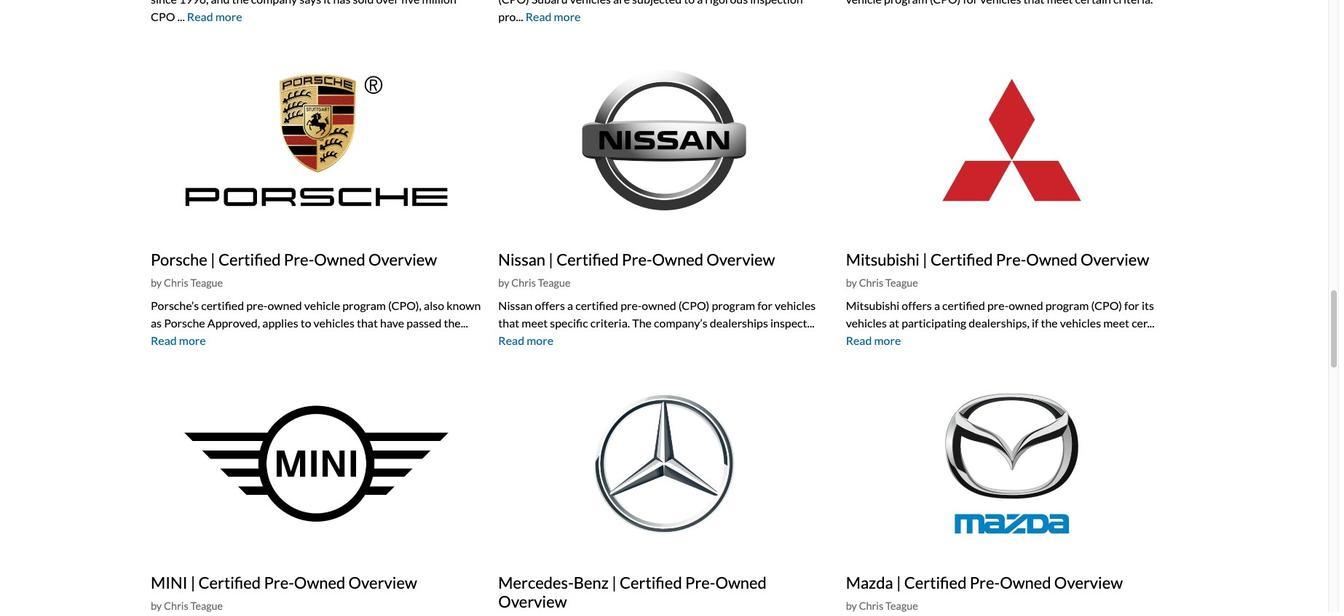 Task type: vqa. For each thing, say whether or not it's contained in the screenshot.
the 1.8L inside the 63,715 MI 1.8L I4
no



Task type: locate. For each thing, give the bounding box(es) containing it.
(cpo) up company's
[[679, 298, 710, 312]]

overview
[[369, 250, 437, 269], [707, 250, 776, 269], [1081, 250, 1150, 269], [349, 573, 417, 593], [1055, 573, 1123, 593], [499, 593, 567, 612]]

0 vertical spatial mitsubishi
[[846, 250, 920, 269]]

1 mitsubishi from the top
[[846, 250, 920, 269]]

known
[[447, 298, 481, 312]]

mitsubishi inside mitsubishi offers a certified pre-owned program (cpo) for its vehicles at participating dealerships, if the vehicles meet cer... read more
[[846, 298, 900, 312]]

1 a from the left
[[568, 298, 573, 312]]

read
[[187, 10, 213, 23], [526, 10, 552, 23], [151, 333, 177, 347], [499, 333, 525, 347], [846, 333, 872, 347]]

1 by chris teague from the left
[[151, 277, 223, 289]]

1 owned from the left
[[268, 298, 302, 312]]

certified up participating
[[931, 250, 993, 269]]

certified inside 'mercedes-benz | certified pre-owned overview'
[[620, 573, 682, 593]]

a for nissan
[[568, 298, 573, 312]]

owned
[[268, 298, 302, 312], [642, 298, 677, 312], [1009, 298, 1044, 312]]

1 horizontal spatial pre-
[[621, 298, 642, 312]]

offers up participating
[[902, 298, 932, 312]]

mini | certified pre-owned overview
[[151, 573, 417, 593]]

owned inside porsche's certified pre-owned vehicle program (cpo), also known as porsche approved, applies to vehicles that have passed the... read more
[[268, 298, 302, 312]]

0 horizontal spatial by chris teague
[[151, 277, 223, 289]]

1 (cpo) from the left
[[679, 298, 710, 312]]

more
[[215, 10, 242, 23], [554, 10, 581, 23], [179, 333, 206, 347], [527, 333, 554, 347], [875, 333, 901, 347]]

nissan | certified pre-owned overview image
[[499, 48, 830, 233]]

read inside porsche's certified pre-owned vehicle program (cpo), also known as porsche approved, applies to vehicles that have passed the... read more
[[151, 333, 177, 347]]

(cpo) inside mitsubishi offers a certified pre-owned program (cpo) for its vehicles at participating dealerships, if the vehicles meet cer... read more
[[1092, 298, 1123, 312]]

1 horizontal spatial chris
[[512, 277, 536, 289]]

3 owned from the left
[[1009, 298, 1044, 312]]

| for mitsubishi
[[923, 250, 928, 269]]

1 vertical spatial porsche
[[164, 316, 205, 330]]

3 teague from the left
[[886, 277, 919, 289]]

|
[[211, 250, 215, 269], [549, 250, 554, 269], [923, 250, 928, 269], [191, 573, 195, 593], [612, 573, 617, 593], [897, 573, 902, 593]]

owned up the if
[[1009, 298, 1044, 312]]

to
[[301, 316, 311, 330]]

porsche
[[151, 250, 207, 269], [164, 316, 205, 330]]

2 horizontal spatial program
[[1046, 298, 1089, 312]]

for
[[758, 298, 773, 312], [1125, 298, 1140, 312]]

vehicles left at
[[846, 316, 887, 330]]

that inside porsche's certified pre-owned vehicle program (cpo), also known as porsche approved, applies to vehicles that have passed the... read more
[[357, 316, 378, 330]]

certified up "specific" on the bottom left
[[557, 250, 619, 269]]

| right mini
[[191, 573, 195, 593]]

meet inside nissan offers a certified pre-owned (cpo) program for vehicles that meet specific criteria. the company's dealerships inspect... read more
[[522, 316, 548, 330]]

by chris teague up at
[[846, 277, 919, 289]]

2 nissan from the top
[[499, 298, 533, 312]]

2 by from the left
[[499, 277, 510, 289]]

teague for mitsubishi
[[886, 277, 919, 289]]

teague up "specific" on the bottom left
[[538, 277, 571, 289]]

by
[[151, 277, 162, 289], [499, 277, 510, 289], [846, 277, 857, 289]]

overview for mini | certified pre-owned overview
[[349, 573, 417, 593]]

0 horizontal spatial (cpo)
[[679, 298, 710, 312]]

for left its on the right of page
[[1125, 298, 1140, 312]]

nissan inside nissan offers a certified pre-owned (cpo) program for vehicles that meet specific criteria. the company's dealerships inspect... read more
[[499, 298, 533, 312]]

2 pre- from the left
[[621, 298, 642, 312]]

chris for mitsubishi
[[859, 277, 884, 289]]

1 program from the left
[[343, 298, 386, 312]]

offers inside nissan offers a certified pre-owned (cpo) program for vehicles that meet specific criteria. the company's dealerships inspect... read more
[[535, 298, 565, 312]]

certified up approved,
[[201, 298, 244, 312]]

0 horizontal spatial that
[[357, 316, 378, 330]]

1 horizontal spatial teague
[[538, 277, 571, 289]]

| for nissan
[[549, 250, 554, 269]]

mitsubishi offers a certified pre-owned program (cpo) for its vehicles at participating dealerships, if the vehicles meet cer... read more
[[846, 298, 1155, 347]]

1 horizontal spatial certified
[[576, 298, 619, 312]]

pre- for porsche
[[284, 250, 314, 269]]

mazda
[[846, 573, 894, 593]]

by chris teague up porsche's
[[151, 277, 223, 289]]

3 chris from the left
[[859, 277, 884, 289]]

pre- inside 'mercedes-benz | certified pre-owned overview'
[[686, 573, 716, 593]]

1 horizontal spatial a
[[935, 298, 941, 312]]

the...
[[444, 316, 468, 330]]

overview inside 'mercedes-benz | certified pre-owned overview'
[[499, 593, 567, 612]]

1 by from the left
[[151, 277, 162, 289]]

(cpo)
[[679, 298, 710, 312], [1092, 298, 1123, 312]]

(cpo),
[[388, 298, 422, 312]]

read more link for nissan
[[499, 333, 554, 347]]

3 pre- from the left
[[988, 298, 1009, 312]]

0 vertical spatial nissan
[[499, 250, 546, 269]]

that left have
[[357, 316, 378, 330]]

for inside mitsubishi offers a certified pre-owned program (cpo) for its vehicles at participating dealerships, if the vehicles meet cer... read more
[[1125, 298, 1140, 312]]

mercedes-benz | certified pre-owned overview link
[[499, 573, 767, 612]]

by chris teague
[[151, 277, 223, 289], [499, 277, 571, 289], [846, 277, 919, 289]]

2 offers from the left
[[902, 298, 932, 312]]

mercedes-benz | certified pre-owned overview
[[499, 573, 767, 612]]

| right the mazda
[[897, 573, 902, 593]]

pre-
[[284, 250, 314, 269], [622, 250, 652, 269], [997, 250, 1027, 269], [264, 573, 294, 593], [686, 573, 716, 593], [970, 573, 1000, 593]]

owned up applies
[[268, 298, 302, 312]]

nissan | certified pre-owned overview link
[[499, 250, 776, 269]]

for inside nissan offers a certified pre-owned (cpo) program for vehicles that meet specific criteria. the company's dealerships inspect... read more
[[758, 298, 773, 312]]

offers inside mitsubishi offers a certified pre-owned program (cpo) for its vehicles at participating dealerships, if the vehicles meet cer... read more
[[902, 298, 932, 312]]

1 horizontal spatial (cpo)
[[1092, 298, 1123, 312]]

mitsubishi for mitsubishi | certified pre-owned overview
[[846, 250, 920, 269]]

dealerships,
[[969, 316, 1030, 330]]

read more
[[187, 10, 242, 23], [526, 10, 581, 23]]

2 horizontal spatial owned
[[1009, 298, 1044, 312]]

3 program from the left
[[1046, 298, 1089, 312]]

certified right benz at left bottom
[[620, 573, 682, 593]]

| up approved,
[[211, 250, 215, 269]]

| inside 'mercedes-benz | certified pre-owned overview'
[[612, 573, 617, 593]]

teague up porsche's
[[190, 277, 223, 289]]

1 that from the left
[[357, 316, 378, 330]]

vehicles right the
[[1061, 316, 1102, 330]]

mini
[[151, 573, 188, 593]]

owned for porsche | certified pre-owned overview
[[314, 250, 366, 269]]

porsche up porsche's
[[151, 250, 207, 269]]

1 horizontal spatial by chris teague
[[499, 277, 571, 289]]

1 horizontal spatial owned
[[642, 298, 677, 312]]

2 (cpo) from the left
[[1092, 298, 1123, 312]]

a
[[568, 298, 573, 312], [935, 298, 941, 312]]

0 horizontal spatial certified
[[201, 298, 244, 312]]

mitsubishi
[[846, 250, 920, 269], [846, 298, 900, 312]]

2 horizontal spatial by
[[846, 277, 857, 289]]

the
[[1041, 316, 1058, 330]]

porsche | certified pre-owned overview image
[[151, 48, 483, 233]]

pre- inside mitsubishi offers a certified pre-owned program (cpo) for its vehicles at participating dealerships, if the vehicles meet cer... read more
[[988, 298, 1009, 312]]

offers up "specific" on the bottom left
[[535, 298, 565, 312]]

0 horizontal spatial chris
[[164, 277, 188, 289]]

nissan offers a certified pre-owned (cpo) program for vehicles that meet specific criteria. the company's dealerships inspect... read more
[[499, 298, 816, 347]]

1 for from the left
[[758, 298, 773, 312]]

vehicles
[[775, 298, 816, 312], [314, 316, 355, 330], [846, 316, 887, 330], [1061, 316, 1102, 330]]

3 by chris teague from the left
[[846, 277, 919, 289]]

2 teague from the left
[[538, 277, 571, 289]]

1 teague from the left
[[190, 277, 223, 289]]

mitsubishi | certified pre-owned overview image
[[846, 48, 1178, 233]]

0 horizontal spatial meet
[[522, 316, 548, 330]]

nissan | certified pre-owned overview
[[499, 250, 776, 269]]

mercedes-
[[499, 573, 574, 593]]

certified
[[218, 250, 281, 269], [557, 250, 619, 269], [931, 250, 993, 269], [199, 573, 261, 593], [620, 573, 682, 593], [905, 573, 967, 593]]

pre- up 'dealerships,'
[[988, 298, 1009, 312]]

more inside porsche's certified pre-owned vehicle program (cpo), also known as porsche approved, applies to vehicles that have passed the... read more
[[179, 333, 206, 347]]

1 horizontal spatial by
[[499, 277, 510, 289]]

1 vertical spatial mitsubishi
[[846, 298, 900, 312]]

for up dealerships
[[758, 298, 773, 312]]

2 that from the left
[[499, 316, 520, 330]]

0 horizontal spatial pre-
[[246, 298, 268, 312]]

for for nissan | certified pre-owned overview
[[758, 298, 773, 312]]

vehicles up inspect...
[[775, 298, 816, 312]]

mercedes-benz | certified pre-owned overview image
[[499, 371, 830, 557]]

mitsubishi | certified pre-owned overview link
[[846, 250, 1150, 269]]

2 for from the left
[[1125, 298, 1140, 312]]

meet left "specific" on the bottom left
[[522, 316, 548, 330]]

that
[[357, 316, 378, 330], [499, 316, 520, 330]]

certified right mini
[[199, 573, 261, 593]]

by chris teague up "specific" on the bottom left
[[499, 277, 571, 289]]

1 horizontal spatial that
[[499, 316, 520, 330]]

a up participating
[[935, 298, 941, 312]]

chris for nissan
[[512, 277, 536, 289]]

meet
[[522, 316, 548, 330], [1104, 316, 1130, 330]]

teague up at
[[886, 277, 919, 289]]

1 offers from the left
[[535, 298, 565, 312]]

mitsubishi | certified pre-owned overview
[[846, 250, 1150, 269]]

0 horizontal spatial offers
[[535, 298, 565, 312]]

2 horizontal spatial chris
[[859, 277, 884, 289]]

specific
[[550, 316, 588, 330]]

2 mitsubishi from the top
[[846, 298, 900, 312]]

3 by from the left
[[846, 277, 857, 289]]

owned
[[314, 250, 366, 269], [652, 250, 704, 269], [1027, 250, 1078, 269], [294, 573, 346, 593], [716, 573, 767, 593], [1000, 573, 1052, 593]]

that right the...
[[499, 316, 520, 330]]

0 horizontal spatial program
[[343, 298, 386, 312]]

1 meet from the left
[[522, 316, 548, 330]]

0 horizontal spatial read more
[[187, 10, 242, 23]]

1 vertical spatial nissan
[[499, 298, 533, 312]]

2 horizontal spatial by chris teague
[[846, 277, 919, 289]]

2 certified from the left
[[576, 298, 619, 312]]

1 horizontal spatial for
[[1125, 298, 1140, 312]]

owned up the
[[642, 298, 677, 312]]

teague for porsche
[[190, 277, 223, 289]]

certified up criteria.
[[576, 298, 619, 312]]

owned for nissan
[[642, 298, 677, 312]]

mini | certified pre-owned overview image
[[151, 371, 483, 557]]

certified for nissan | certified pre-owned overview
[[576, 298, 619, 312]]

certified
[[201, 298, 244, 312], [576, 298, 619, 312], [943, 298, 986, 312]]

1 chris from the left
[[164, 277, 188, 289]]

participating
[[902, 316, 967, 330]]

porsche's certified pre-owned vehicle program (cpo), also known as porsche approved, applies to vehicles that have passed the... read more
[[151, 298, 481, 347]]

a for mitsubishi
[[935, 298, 941, 312]]

offers for nissan
[[535, 298, 565, 312]]

a inside mitsubishi offers a certified pre-owned program (cpo) for its vehicles at participating dealerships, if the vehicles meet cer... read more
[[935, 298, 941, 312]]

pre- up the
[[621, 298, 642, 312]]

porsche's
[[151, 298, 199, 312]]

by for porsche | certified pre-owned overview
[[151, 277, 162, 289]]

2 a from the left
[[935, 298, 941, 312]]

0 horizontal spatial owned
[[268, 298, 302, 312]]

a inside nissan offers a certified pre-owned (cpo) program for vehicles that meet specific criteria. the company's dealerships inspect... read more
[[568, 298, 573, 312]]

program
[[343, 298, 386, 312], [712, 298, 756, 312], [1046, 298, 1089, 312]]

vehicles down vehicle
[[314, 316, 355, 330]]

certified right the mazda
[[905, 573, 967, 593]]

certified for nissan
[[557, 250, 619, 269]]

| up "specific" on the bottom left
[[549, 250, 554, 269]]

teague
[[190, 277, 223, 289], [538, 277, 571, 289], [886, 277, 919, 289]]

chris
[[164, 277, 188, 289], [512, 277, 536, 289], [859, 277, 884, 289]]

| up participating
[[923, 250, 928, 269]]

2 horizontal spatial pre-
[[988, 298, 1009, 312]]

nissan for nissan | certified pre-owned overview
[[499, 250, 546, 269]]

1 pre- from the left
[[246, 298, 268, 312]]

overview for porsche | certified pre-owned overview
[[369, 250, 437, 269]]

by for mitsubishi | certified pre-owned overview
[[846, 277, 857, 289]]

owned inside nissan offers a certified pre-owned (cpo) program for vehicles that meet specific criteria. the company's dealerships inspect... read more
[[642, 298, 677, 312]]

program up have
[[343, 298, 386, 312]]

2 by chris teague from the left
[[499, 277, 571, 289]]

overview for mazda | certified pre-owned overview
[[1055, 573, 1123, 593]]

a up "specific" on the bottom left
[[568, 298, 573, 312]]

mazda | certified pre-owned overview link
[[846, 573, 1123, 593]]

certified inside nissan offers a certified pre-owned (cpo) program for vehicles that meet specific criteria. the company's dealerships inspect... read more
[[576, 298, 619, 312]]

pre-
[[246, 298, 268, 312], [621, 298, 642, 312], [988, 298, 1009, 312]]

0 horizontal spatial a
[[568, 298, 573, 312]]

certified for mitsubishi
[[931, 250, 993, 269]]

porsche down porsche's
[[164, 316, 205, 330]]

nissan
[[499, 250, 546, 269], [499, 298, 533, 312]]

pre- for mini
[[264, 573, 294, 593]]

0 horizontal spatial by
[[151, 277, 162, 289]]

certified up participating
[[943, 298, 986, 312]]

1 certified from the left
[[201, 298, 244, 312]]

program up dealerships
[[712, 298, 756, 312]]

2 program from the left
[[712, 298, 756, 312]]

also
[[424, 298, 444, 312]]

meet left cer...
[[1104, 316, 1130, 330]]

offers
[[535, 298, 565, 312], [902, 298, 932, 312]]

mitsubishi for mitsubishi offers a certified pre-owned program (cpo) for its vehicles at participating dealerships, if the vehicles meet cer... read more
[[846, 298, 900, 312]]

| right benz at left bottom
[[612, 573, 617, 593]]

2 horizontal spatial certified
[[943, 298, 986, 312]]

1 horizontal spatial meet
[[1104, 316, 1130, 330]]

more inside mitsubishi offers a certified pre-owned program (cpo) for its vehicles at participating dealerships, if the vehicles meet cer... read more
[[875, 333, 901, 347]]

| for mazda
[[897, 573, 902, 593]]

program inside nissan offers a certified pre-owned (cpo) program for vehicles that meet specific criteria. the company's dealerships inspect... read more
[[712, 298, 756, 312]]

pre- for nissan
[[622, 250, 652, 269]]

2 meet from the left
[[1104, 316, 1130, 330]]

0 horizontal spatial teague
[[190, 277, 223, 289]]

certified up approved,
[[218, 250, 281, 269]]

program up the
[[1046, 298, 1089, 312]]

(cpo) left its on the right of page
[[1092, 298, 1123, 312]]

1 horizontal spatial program
[[712, 298, 756, 312]]

program inside porsche's certified pre-owned vehicle program (cpo), also known as porsche approved, applies to vehicles that have passed the... read more
[[343, 298, 386, 312]]

owned for mini | certified pre-owned overview
[[294, 573, 346, 593]]

inspect...
[[771, 316, 815, 330]]

pre- up approved,
[[246, 298, 268, 312]]

2 horizontal spatial teague
[[886, 277, 919, 289]]

3 certified from the left
[[943, 298, 986, 312]]

1 horizontal spatial offers
[[902, 298, 932, 312]]

offers for mitsubishi
[[902, 298, 932, 312]]

certified for mazda
[[905, 573, 967, 593]]

0 horizontal spatial for
[[758, 298, 773, 312]]

1 nissan from the top
[[499, 250, 546, 269]]

1 horizontal spatial read more
[[526, 10, 581, 23]]

2 chris from the left
[[512, 277, 536, 289]]

certified inside mitsubishi offers a certified pre-owned program (cpo) for its vehicles at participating dealerships, if the vehicles meet cer... read more
[[943, 298, 986, 312]]

pre- inside nissan offers a certified pre-owned (cpo) program for vehicles that meet specific criteria. the company's dealerships inspect... read more
[[621, 298, 642, 312]]

2 owned from the left
[[642, 298, 677, 312]]

read more link
[[187, 10, 242, 23], [526, 10, 581, 23], [151, 333, 206, 347], [499, 333, 554, 347], [846, 333, 901, 347]]

owned inside mitsubishi offers a certified pre-owned program (cpo) for its vehicles at participating dealerships, if the vehicles meet cer... read more
[[1009, 298, 1044, 312]]



Task type: describe. For each thing, give the bounding box(es) containing it.
if
[[1032, 316, 1039, 330]]

the
[[633, 316, 652, 330]]

that inside nissan offers a certified pre-owned (cpo) program for vehicles that meet specific criteria. the company's dealerships inspect... read more
[[499, 316, 520, 330]]

for for mitsubishi | certified pre-owned overview
[[1125, 298, 1140, 312]]

teague for nissan
[[538, 277, 571, 289]]

vehicles inside porsche's certified pre-owned vehicle program (cpo), also known as porsche approved, applies to vehicles that have passed the... read more
[[314, 316, 355, 330]]

program inside mitsubishi offers a certified pre-owned program (cpo) for its vehicles at participating dealerships, if the vehicles meet cer... read more
[[1046, 298, 1089, 312]]

pre- for mitsubishi | certified pre-owned overview
[[988, 298, 1009, 312]]

overview for nissan | certified pre-owned overview
[[707, 250, 776, 269]]

certified inside porsche's certified pre-owned vehicle program (cpo), also known as porsche approved, applies to vehicles that have passed the... read more
[[201, 298, 244, 312]]

2 read more from the left
[[526, 10, 581, 23]]

nissan for nissan offers a certified pre-owned (cpo) program for vehicles that meet specific criteria. the company's dealerships inspect... read more
[[499, 298, 533, 312]]

as
[[151, 316, 162, 330]]

| for porsche
[[211, 250, 215, 269]]

vehicle
[[304, 298, 340, 312]]

certified for mitsubishi | certified pre-owned overview
[[943, 298, 986, 312]]

porsche | certified pre-owned overview link
[[151, 250, 437, 269]]

benz
[[574, 573, 609, 593]]

| for mini
[[191, 573, 195, 593]]

certified for mini
[[199, 573, 261, 593]]

pre- for mitsubishi
[[997, 250, 1027, 269]]

pre- inside porsche's certified pre-owned vehicle program (cpo), also known as porsche approved, applies to vehicles that have passed the... read more
[[246, 298, 268, 312]]

pre- for mazda
[[970, 573, 1000, 593]]

applies
[[262, 316, 298, 330]]

at
[[890, 316, 900, 330]]

by chris teague for porsche
[[151, 277, 223, 289]]

0 vertical spatial porsche
[[151, 250, 207, 269]]

read inside mitsubishi offers a certified pre-owned program (cpo) for its vehicles at participating dealerships, if the vehicles meet cer... read more
[[846, 333, 872, 347]]

certified for porsche
[[218, 250, 281, 269]]

mazda | certified pre-owned overview image
[[846, 371, 1178, 557]]

approved,
[[207, 316, 260, 330]]

porsche inside porsche's certified pre-owned vehicle program (cpo), also known as porsche approved, applies to vehicles that have passed the... read more
[[164, 316, 205, 330]]

vehicles inside nissan offers a certified pre-owned (cpo) program for vehicles that meet specific criteria. the company's dealerships inspect... read more
[[775, 298, 816, 312]]

1 read more from the left
[[187, 10, 242, 23]]

read inside nissan offers a certified pre-owned (cpo) program for vehicles that meet specific criteria. the company's dealerships inspect... read more
[[499, 333, 525, 347]]

owned inside 'mercedes-benz | certified pre-owned overview'
[[716, 573, 767, 593]]

its
[[1142, 298, 1155, 312]]

mazda | certified pre-owned overview
[[846, 573, 1123, 593]]

chris for porsche
[[164, 277, 188, 289]]

meet inside mitsubishi offers a certified pre-owned program (cpo) for its vehicles at participating dealerships, if the vehicles meet cer... read more
[[1104, 316, 1130, 330]]

criteria.
[[591, 316, 630, 330]]

dealerships
[[710, 316, 768, 330]]

more inside nissan offers a certified pre-owned (cpo) program for vehicles that meet specific criteria. the company's dealerships inspect... read more
[[527, 333, 554, 347]]

owned for nissan | certified pre-owned overview
[[652, 250, 704, 269]]

have
[[380, 316, 404, 330]]

mini | certified pre-owned overview link
[[151, 573, 417, 593]]

pre- for nissan | certified pre-owned overview
[[621, 298, 642, 312]]

cer...
[[1132, 316, 1155, 330]]

by chris teague for nissan
[[499, 277, 571, 289]]

porsche | certified pre-owned overview
[[151, 250, 437, 269]]

owned for mitsubishi
[[1009, 298, 1044, 312]]

company's
[[654, 316, 708, 330]]

overview for mitsubishi | certified pre-owned overview
[[1081, 250, 1150, 269]]

read more link for porsche
[[151, 333, 206, 347]]

owned for mitsubishi | certified pre-owned overview
[[1027, 250, 1078, 269]]

passed
[[407, 316, 442, 330]]

by chris teague for mitsubishi
[[846, 277, 919, 289]]

owned for mazda | certified pre-owned overview
[[1000, 573, 1052, 593]]

by for nissan | certified pre-owned overview
[[499, 277, 510, 289]]

read more link for mitsubishi
[[846, 333, 901, 347]]

(cpo) inside nissan offers a certified pre-owned (cpo) program for vehicles that meet specific criteria. the company's dealerships inspect... read more
[[679, 298, 710, 312]]



